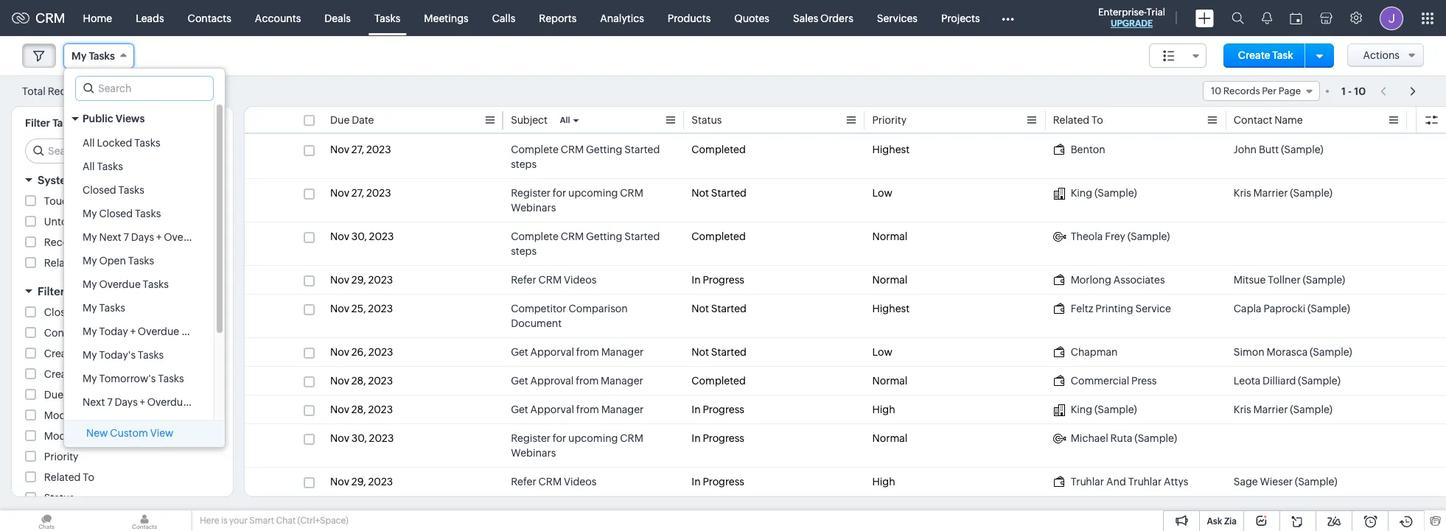 Task type: describe. For each thing, give the bounding box(es) containing it.
1 horizontal spatial due
[[330, 114, 350, 126]]

michael ruta (sample) link
[[1054, 431, 1178, 446]]

ask zia
[[1208, 517, 1237, 527]]

created time
[[44, 369, 108, 381]]

crm link
[[12, 10, 65, 26]]

truhlar and truhlar attys
[[1071, 476, 1189, 488]]

0 vertical spatial related
[[1054, 114, 1090, 126]]

my for my overdue tasks option
[[83, 279, 97, 291]]

2 manager from the top
[[601, 375, 644, 387]]

closed for closed tasks
[[83, 184, 116, 196]]

(sample) down 'leota dilliard (sample)'
[[1291, 404, 1333, 416]]

today's
[[99, 350, 136, 361]]

all locked tasks
[[83, 137, 160, 149]]

morasca
[[1267, 347, 1308, 358]]

1 vertical spatial action
[[124, 257, 156, 269]]

refer crm videos link for normal
[[511, 273, 597, 288]]

7 inside option
[[107, 397, 113, 409]]

1 vertical spatial name
[[85, 327, 113, 339]]

capla paprocki (sample) link
[[1234, 302, 1351, 316]]

overdue down my open tasks
[[99, 279, 141, 291]]

in progress for morlong
[[692, 274, 745, 286]]

michael ruta (sample)
[[1071, 433, 1178, 445]]

created by
[[44, 348, 97, 360]]

my today + overdue tasks option
[[64, 320, 214, 344]]

started for competitor comparison document
[[712, 303, 747, 315]]

subject
[[511, 114, 548, 126]]

kris for low
[[1234, 187, 1252, 199]]

smart
[[250, 516, 274, 527]]

not for crm
[[692, 187, 709, 199]]

actions
[[1364, 49, 1400, 61]]

2023 for competitor comparison document link
[[368, 303, 393, 315]]

meetings link
[[412, 0, 481, 36]]

My Tasks field
[[63, 44, 134, 69]]

contacts
[[188, 12, 231, 24]]

for for not
[[553, 187, 567, 199]]

my for "my tasks" option
[[83, 302, 97, 314]]

related records action
[[44, 257, 156, 269]]

in for truhlar and truhlar attys
[[692, 476, 701, 488]]

all for all locked tasks
[[83, 137, 95, 149]]

(sample) down john butt (sample)
[[1291, 187, 1333, 199]]

sage wieser (sample)
[[1234, 476, 1338, 488]]

signals image
[[1263, 12, 1273, 24]]

press
[[1132, 375, 1157, 387]]

size image
[[1164, 49, 1175, 63]]

2 not started from the top
[[692, 303, 747, 315]]

frey
[[1106, 231, 1126, 243]]

1 horizontal spatial name
[[1275, 114, 1304, 126]]

deals
[[325, 12, 351, 24]]

per
[[1263, 86, 1277, 97]]

nov 25, 2023
[[330, 303, 393, 315]]

10 inside field
[[1212, 86, 1222, 97]]

not started for manager
[[692, 347, 747, 358]]

completed for commercial
[[692, 375, 746, 387]]

public views
[[83, 113, 145, 125]]

defined
[[79, 174, 121, 187]]

upcoming for not started
[[569, 187, 618, 199]]

0 horizontal spatial contact
[[44, 327, 83, 339]]

modified for modified time
[[44, 431, 87, 442]]

nov for chapman link
[[330, 347, 350, 358]]

tollner
[[1269, 274, 1301, 286]]

2 truhlar from the left
[[1129, 476, 1162, 488]]

closed for closed time
[[44, 307, 78, 319]]

videos for high
[[564, 476, 597, 488]]

normal for michael ruta (sample)
[[873, 433, 908, 445]]

webinars for nov 27, 2023
[[511, 202, 556, 214]]

-
[[1349, 85, 1353, 97]]

create menu image
[[1196, 9, 1215, 27]]

wieser
[[1261, 476, 1294, 488]]

(sample) right frey
[[1128, 231, 1171, 243]]

normal for commercial press
[[873, 375, 908, 387]]

all tasks option
[[64, 155, 214, 178]]

videos for normal
[[564, 274, 597, 286]]

my tasks option
[[64, 296, 214, 320]]

2 get from the top
[[511, 375, 529, 387]]

profile element
[[1372, 0, 1413, 36]]

task
[[1273, 49, 1294, 61]]

mitsue
[[1234, 274, 1267, 286]]

0 vertical spatial related to
[[1054, 114, 1104, 126]]

next 7 days + overdue tasks
[[83, 397, 217, 409]]

nov for truhlar and truhlar attys link
[[330, 476, 350, 488]]

0 horizontal spatial date
[[66, 389, 88, 401]]

my next 7 days + overdue tasks option
[[64, 226, 234, 249]]

my today + overdue tasks
[[83, 326, 208, 338]]

open
[[99, 255, 126, 267]]

0 horizontal spatial priority
[[44, 451, 78, 463]]

my today's tasks option
[[64, 344, 214, 367]]

competitor
[[511, 303, 567, 315]]

filter tasks by
[[25, 117, 93, 129]]

filter by fields button
[[12, 279, 233, 305]]

1 vertical spatial related
[[44, 257, 81, 269]]

by for filter
[[67, 285, 80, 298]]

comparison
[[569, 303, 628, 315]]

get for not
[[511, 347, 529, 358]]

get approval from manager link
[[511, 374, 644, 389]]

feltz
[[1071, 303, 1094, 315]]

printing
[[1096, 303, 1134, 315]]

my for my closed tasks option
[[83, 208, 97, 220]]

competitor comparison document link
[[511, 302, 677, 331]]

create menu element
[[1187, 0, 1223, 36]]

truhlar and truhlar attys link
[[1054, 475, 1189, 490]]

overdue up view
[[147, 397, 189, 409]]

register for upcoming crm webinars for not started
[[511, 187, 644, 214]]

refer for normal
[[511, 274, 537, 286]]

public views button
[[64, 106, 214, 131]]

nov 27, 2023 for register for upcoming crm webinars
[[330, 187, 391, 199]]

started for register for upcoming crm webinars
[[712, 187, 747, 199]]

public views region
[[64, 131, 234, 532]]

quotes link
[[723, 0, 782, 36]]

contacts image
[[98, 511, 191, 532]]

mitsue tollner (sample) link
[[1234, 273, 1346, 288]]

calendar image
[[1291, 12, 1303, 24]]

my for 'my next 7 days + overdue tasks' option
[[83, 232, 97, 243]]

filter for filter by fields
[[38, 285, 65, 298]]

fields
[[83, 285, 114, 298]]

12
[[89, 86, 99, 97]]

simon morasca (sample) link
[[1234, 345, 1353, 360]]

1 truhlar from the left
[[1071, 476, 1105, 488]]

option inside public views region
[[64, 414, 214, 438]]

get apporval from manager for in progress
[[511, 404, 644, 416]]

(ctrl+space)
[[298, 516, 349, 527]]

dilliard
[[1263, 375, 1297, 387]]

search image
[[1232, 12, 1245, 24]]

capla
[[1234, 303, 1262, 315]]

reports link
[[528, 0, 589, 36]]

signals element
[[1254, 0, 1282, 36]]

0 vertical spatial priority
[[873, 114, 907, 126]]

(sample) up frey
[[1095, 187, 1138, 199]]

leads
[[136, 12, 164, 24]]

touched
[[44, 195, 86, 207]]

accounts link
[[243, 0, 313, 36]]

overdue down "my tasks" option
[[138, 326, 179, 338]]

new custom view
[[86, 428, 174, 440]]

0 vertical spatial status
[[692, 114, 722, 126]]

closed tasks
[[83, 184, 144, 196]]

page
[[1279, 86, 1302, 97]]

2 nov from the top
[[330, 187, 350, 199]]

new
[[86, 428, 108, 440]]

all for all
[[560, 116, 570, 125]]

29, for high
[[352, 476, 366, 488]]

0 horizontal spatial action
[[81, 237, 113, 249]]

complete crm getting started steps for nov 30, 2023
[[511, 231, 660, 257]]

1 vertical spatial search text field
[[26, 139, 221, 163]]

1 vertical spatial +
[[130, 326, 136, 338]]

days inside option
[[131, 232, 154, 243]]

(sample) right paprocki
[[1308, 303, 1351, 315]]

my open tasks
[[83, 255, 154, 267]]

ask
[[1208, 517, 1223, 527]]

nov 26, 2023
[[330, 347, 393, 358]]

2023 for refer crm videos link associated with normal
[[368, 274, 393, 286]]

nov 28, 2023 for get approval from manager
[[330, 375, 393, 387]]

progress for king (sample)
[[703, 404, 745, 416]]

get approval from manager
[[511, 375, 644, 387]]

zia
[[1225, 517, 1237, 527]]

filter for filter tasks by
[[25, 117, 50, 129]]

capla paprocki (sample)
[[1234, 303, 1351, 315]]

public
[[83, 113, 113, 125]]

simon
[[1234, 347, 1265, 358]]

nov for theola frey (sample) link
[[330, 231, 350, 243]]

theola frey (sample)
[[1071, 231, 1171, 243]]

created for created time
[[44, 369, 83, 381]]

+ inside option
[[140, 397, 145, 409]]

10 records per page
[[1212, 86, 1302, 97]]

calls
[[492, 12, 516, 24]]

accounts
[[255, 12, 301, 24]]

27, for register
[[352, 187, 364, 199]]

home
[[83, 12, 112, 24]]

benton link
[[1054, 142, 1106, 157]]

next inside option
[[83, 397, 105, 409]]

tasks link
[[363, 0, 412, 36]]

(sample) right the ruta
[[1135, 433, 1178, 445]]

king (sample) link for low
[[1054, 186, 1138, 201]]

untouched records
[[44, 216, 140, 228]]

1 vertical spatial contact name
[[44, 327, 113, 339]]

kris for high
[[1234, 404, 1252, 416]]

1 vertical spatial to
[[83, 472, 94, 484]]

john butt (sample)
[[1234, 144, 1324, 156]]

register for nov 30, 2023
[[511, 433, 551, 445]]

(sample) right tollner at bottom
[[1303, 274, 1346, 286]]

nov 29, 2023 for normal
[[330, 274, 393, 286]]

(sample) right butt
[[1282, 144, 1324, 156]]

1 horizontal spatial contact
[[1234, 114, 1273, 126]]

is
[[221, 516, 228, 527]]

in progress for king
[[692, 404, 745, 416]]

register for nov 27, 2023
[[511, 187, 551, 199]]

theola frey (sample) link
[[1054, 229, 1171, 244]]

7 inside option
[[124, 232, 129, 243]]

low for king (sample)
[[873, 187, 893, 199]]

nov 27, 2023 for complete crm getting started steps
[[330, 144, 391, 156]]

john butt (sample) link
[[1234, 142, 1324, 157]]

sage
[[1234, 476, 1259, 488]]

products
[[668, 12, 711, 24]]

highest for completed
[[873, 144, 910, 156]]

0 vertical spatial +
[[156, 232, 162, 243]]

my for my today + overdue tasks option on the bottom left
[[83, 326, 97, 338]]

high for king (sample)
[[873, 404, 896, 416]]

in for king (sample)
[[692, 404, 701, 416]]

2 not from the top
[[692, 303, 709, 315]]

refer crm videos for normal
[[511, 274, 597, 286]]

commercial
[[1071, 375, 1130, 387]]

analytics link
[[589, 0, 656, 36]]

closed time
[[44, 307, 104, 319]]

my tasks inside my tasks field
[[72, 50, 115, 62]]

register for upcoming crm webinars for in progress
[[511, 433, 644, 459]]

leota dilliard (sample)
[[1234, 375, 1341, 387]]

29, for normal
[[352, 274, 366, 286]]

(sample) up michael ruta (sample) link on the right
[[1095, 404, 1138, 416]]

closed tasks option
[[64, 178, 214, 202]]

highest for not started
[[873, 303, 910, 315]]

from for not
[[577, 347, 599, 358]]

0 vertical spatial contact name
[[1234, 114, 1304, 126]]

services
[[877, 12, 918, 24]]

complete crm getting started steps link for nov 27, 2023
[[511, 142, 677, 172]]

king (sample) for low
[[1071, 187, 1138, 199]]

complete for nov 27, 2023
[[511, 144, 559, 156]]



Task type: locate. For each thing, give the bounding box(es) containing it.
filter up closed time
[[38, 285, 65, 298]]

profile image
[[1381, 6, 1404, 30]]

2 28, from the top
[[352, 404, 366, 416]]

1 horizontal spatial 10
[[1355, 85, 1367, 97]]

steps for nov 27, 2023
[[511, 159, 537, 170]]

my closed tasks option
[[64, 202, 214, 226]]

home link
[[71, 0, 124, 36]]

kris down leota
[[1234, 404, 1252, 416]]

nov 30, 2023 for register for upcoming crm webinars
[[330, 433, 394, 445]]

king
[[1071, 187, 1093, 199], [1071, 404, 1093, 416]]

king up michael
[[1071, 404, 1093, 416]]

my closed tasks
[[83, 208, 161, 220]]

0 vertical spatial search text field
[[76, 77, 213, 100]]

2 videos from the top
[[564, 476, 597, 488]]

2 in progress from the top
[[692, 404, 745, 416]]

system
[[38, 174, 77, 187]]

1 videos from the top
[[564, 274, 597, 286]]

1 in from the top
[[692, 274, 701, 286]]

0 horizontal spatial +
[[130, 326, 136, 338]]

days
[[131, 232, 154, 243], [115, 397, 138, 409]]

1 vertical spatial contact
[[44, 327, 83, 339]]

3 normal from the top
[[873, 375, 908, 387]]

2023 for get apporval from manager "link" associated with in progress
[[368, 404, 393, 416]]

trial
[[1147, 7, 1166, 18]]

search element
[[1223, 0, 1254, 36]]

related down record
[[44, 257, 81, 269]]

record
[[44, 237, 79, 249]]

+ down the my tomorrow's tasks option
[[140, 397, 145, 409]]

by
[[81, 117, 93, 129]]

untouched
[[44, 216, 98, 228]]

contact
[[1234, 114, 1273, 126], [44, 327, 83, 339]]

0 vertical spatial time
[[80, 307, 104, 319]]

get left 'approval'
[[511, 375, 529, 387]]

by up created time
[[85, 348, 97, 360]]

days down tomorrow's
[[115, 397, 138, 409]]

2 normal from the top
[[873, 274, 908, 286]]

0 vertical spatial highest
[[873, 144, 910, 156]]

4 progress from the top
[[703, 476, 745, 488]]

1 king from the top
[[1071, 187, 1093, 199]]

5 nov from the top
[[330, 303, 350, 315]]

1 vertical spatial register
[[511, 433, 551, 445]]

2023 for register for upcoming crm webinars link related to not started
[[366, 187, 391, 199]]

3 get from the top
[[511, 404, 529, 416]]

2 register for upcoming crm webinars from the top
[[511, 433, 644, 459]]

upcoming for in progress
[[569, 433, 618, 445]]

complete crm getting started steps down subject
[[511, 144, 660, 170]]

kris marrier (sample) for high
[[1234, 404, 1333, 416]]

1 vertical spatial due
[[44, 389, 64, 401]]

1 30, from the top
[[352, 231, 367, 243]]

0 vertical spatial to
[[1092, 114, 1104, 126]]

1 highest from the top
[[873, 144, 910, 156]]

0 vertical spatial created
[[44, 348, 83, 360]]

records left per
[[1224, 86, 1261, 97]]

locked
[[97, 137, 132, 149]]

27,
[[352, 144, 364, 156], [352, 187, 364, 199]]

1 vertical spatial register for upcoming crm webinars
[[511, 433, 644, 459]]

1 horizontal spatial contact name
[[1234, 114, 1304, 126]]

truhlar
[[1071, 476, 1105, 488], [1129, 476, 1162, 488]]

3 nov from the top
[[330, 231, 350, 243]]

30, for complete
[[352, 231, 367, 243]]

normal for morlong associates
[[873, 274, 908, 286]]

30,
[[352, 231, 367, 243], [352, 433, 367, 445]]

1 vertical spatial completed
[[692, 231, 746, 243]]

complete for nov 30, 2023
[[511, 231, 559, 243]]

marrier for high
[[1254, 404, 1289, 416]]

2 vertical spatial get
[[511, 404, 529, 416]]

nov 29, 2023 up nov 25, 2023
[[330, 274, 393, 286]]

closed down all tasks
[[83, 184, 116, 196]]

1 normal from the top
[[873, 231, 908, 243]]

my tasks up '12'
[[72, 50, 115, 62]]

2 for from the top
[[553, 433, 567, 445]]

high
[[873, 404, 896, 416], [873, 476, 896, 488]]

1 vertical spatial highest
[[873, 303, 910, 315]]

1 vertical spatial videos
[[564, 476, 597, 488]]

4 in progress from the top
[[692, 476, 745, 488]]

sales orders
[[794, 12, 854, 24]]

1 horizontal spatial due date
[[330, 114, 374, 126]]

0 vertical spatial kris marrier (sample) link
[[1234, 186, 1333, 201]]

1 register for upcoming crm webinars from the top
[[511, 187, 644, 214]]

0 horizontal spatial due
[[44, 389, 64, 401]]

2 complete from the top
[[511, 231, 559, 243]]

2 vertical spatial by
[[89, 410, 101, 422]]

refer crm videos for high
[[511, 476, 597, 488]]

1 register for upcoming crm webinars link from the top
[[511, 186, 677, 215]]

my overdue tasks
[[83, 279, 169, 291]]

high for truhlar and truhlar attys
[[873, 476, 896, 488]]

2 refer crm videos from the top
[[511, 476, 597, 488]]

my up total records 12
[[72, 50, 87, 62]]

upcoming
[[569, 187, 618, 199], [569, 433, 618, 445]]

9 nov from the top
[[330, 433, 350, 445]]

manager down competitor comparison document link
[[602, 347, 644, 358]]

by up the new at the left bottom of page
[[89, 410, 101, 422]]

in progress for truhlar
[[692, 476, 745, 488]]

0 vertical spatial by
[[67, 285, 80, 298]]

0 vertical spatial upcoming
[[569, 187, 618, 199]]

2023 for complete crm getting started steps link corresponding to nov 27, 2023
[[366, 144, 391, 156]]

28, for get apporval from manager
[[352, 404, 366, 416]]

6 nov from the top
[[330, 347, 350, 358]]

1 vertical spatial modified
[[44, 431, 87, 442]]

1 apporval from the top
[[531, 347, 574, 358]]

2 29, from the top
[[352, 476, 366, 488]]

1 completed from the top
[[692, 144, 746, 156]]

records left '12'
[[48, 85, 87, 97]]

1 complete crm getting started steps link from the top
[[511, 142, 677, 172]]

8 nov from the top
[[330, 404, 350, 416]]

1 vertical spatial all
[[83, 137, 95, 149]]

king (sample) link for high
[[1054, 403, 1138, 417]]

time for created time
[[85, 369, 108, 381]]

in progress
[[692, 274, 745, 286], [692, 404, 745, 416], [692, 433, 745, 445], [692, 476, 745, 488]]

0 vertical spatial high
[[873, 404, 896, 416]]

closed down closed tasks
[[99, 208, 133, 220]]

tasks
[[375, 12, 401, 24], [89, 50, 115, 62], [53, 117, 79, 129], [134, 137, 160, 149], [97, 161, 123, 173], [118, 184, 144, 196], [135, 208, 161, 220], [208, 232, 234, 243], [128, 255, 154, 267], [143, 279, 169, 291], [99, 302, 125, 314], [181, 326, 208, 338], [138, 350, 164, 361], [158, 373, 184, 385], [191, 397, 217, 409]]

4 normal from the top
[[873, 433, 908, 445]]

0 vertical spatial refer
[[511, 274, 537, 286]]

overdue down my closed tasks option
[[164, 232, 205, 243]]

2023 for complete crm getting started steps link associated with nov 30, 2023
[[369, 231, 394, 243]]

2 highest from the top
[[873, 303, 910, 315]]

1 28, from the top
[[352, 375, 366, 387]]

get apporval from manager link for in progress
[[511, 403, 644, 417]]

0 vertical spatial my tasks
[[72, 50, 115, 62]]

create
[[1239, 49, 1271, 61]]

29,
[[352, 274, 366, 286], [352, 476, 366, 488]]

crm
[[35, 10, 65, 26], [561, 144, 584, 156], [620, 187, 644, 199], [561, 231, 584, 243], [539, 274, 562, 286], [620, 433, 644, 445], [539, 476, 562, 488]]

1 marrier from the top
[[1254, 187, 1289, 199]]

refer crm videos link for high
[[511, 475, 597, 490]]

in for michael ruta (sample)
[[692, 433, 701, 445]]

1 horizontal spatial action
[[124, 257, 156, 269]]

closed down filter by fields
[[44, 307, 78, 319]]

1 vertical spatial refer crm videos link
[[511, 475, 597, 490]]

apporval up 'approval'
[[531, 347, 574, 358]]

1 horizontal spatial date
[[352, 114, 374, 126]]

2 vertical spatial time
[[89, 431, 113, 442]]

nov for "feltz printing service" link in the right bottom of the page
[[330, 303, 350, 315]]

28,
[[352, 375, 366, 387], [352, 404, 366, 416]]

my down 'related records action'
[[83, 279, 97, 291]]

kris marrier (sample) link down john butt (sample)
[[1234, 186, 1333, 201]]

complete down subject
[[511, 144, 559, 156]]

0 vertical spatial nov 29, 2023
[[330, 274, 393, 286]]

records inside field
[[1224, 86, 1261, 97]]

1 kris from the top
[[1234, 187, 1252, 199]]

1 vertical spatial high
[[873, 476, 896, 488]]

7 nov from the top
[[330, 375, 350, 387]]

1 vertical spatial marrier
[[1254, 404, 1289, 416]]

next 7 days + overdue tasks option
[[64, 391, 217, 414]]

not for manager
[[692, 347, 709, 358]]

all
[[560, 116, 570, 125], [83, 137, 95, 149], [83, 161, 95, 173]]

1 vertical spatial closed
[[99, 208, 133, 220]]

apporval down 'approval'
[[531, 404, 574, 416]]

getting for nov 30, 2023
[[586, 231, 623, 243]]

Search text field
[[76, 77, 213, 100], [26, 139, 221, 163]]

1 nov 29, 2023 from the top
[[330, 274, 393, 286]]

refer crm videos link
[[511, 273, 597, 288], [511, 475, 597, 490]]

kris marrier (sample) link for low
[[1234, 186, 1333, 201]]

2 king from the top
[[1071, 404, 1093, 416]]

10 Records Per Page field
[[1204, 81, 1321, 101]]

filter down total
[[25, 117, 50, 129]]

2 from from the top
[[576, 375, 599, 387]]

my tomorrow's tasks option
[[64, 367, 214, 391]]

0 vertical spatial complete crm getting started steps
[[511, 144, 660, 170]]

2 nov 28, 2023 from the top
[[330, 404, 393, 416]]

register for upcoming crm webinars link for in progress
[[511, 431, 677, 461]]

1 steps from the top
[[511, 159, 537, 170]]

2 high from the top
[[873, 476, 896, 488]]

2 nov 27, 2023 from the top
[[330, 187, 391, 199]]

1 vertical spatial complete
[[511, 231, 559, 243]]

name down page
[[1275, 114, 1304, 126]]

truhlar right and
[[1129, 476, 1162, 488]]

option
[[64, 414, 214, 438]]

apporval
[[531, 347, 574, 358], [531, 404, 574, 416]]

1 vertical spatial refer
[[511, 476, 537, 488]]

from
[[577, 347, 599, 358], [576, 375, 599, 387], [577, 404, 599, 416]]

records for touched
[[89, 195, 128, 207]]

sage wieser (sample) link
[[1234, 475, 1338, 490]]

0 vertical spatial for
[[553, 187, 567, 199]]

action up my overdue tasks option
[[124, 257, 156, 269]]

1 vertical spatial related to
[[44, 472, 94, 484]]

by inside dropdown button
[[67, 285, 80, 298]]

0 horizontal spatial 10
[[1212, 86, 1222, 97]]

2 register from the top
[[511, 433, 551, 445]]

1 get apporval from manager from the top
[[511, 347, 644, 358]]

2023 for refer crm videos link for high
[[368, 476, 393, 488]]

next up modified by
[[83, 397, 105, 409]]

1 vertical spatial nov 30, 2023
[[330, 433, 394, 445]]

upgrade
[[1111, 18, 1153, 29]]

0 vertical spatial nov 28, 2023
[[330, 375, 393, 387]]

1 vertical spatial manager
[[601, 375, 644, 387]]

records for untouched
[[100, 216, 140, 228]]

1 vertical spatial get apporval from manager
[[511, 404, 644, 416]]

1 vertical spatial complete crm getting started steps
[[511, 231, 660, 257]]

row group containing nov 27, 2023
[[245, 136, 1447, 497]]

chats image
[[0, 511, 93, 532]]

(sample) right 'wieser'
[[1296, 476, 1338, 488]]

time down today's
[[85, 369, 108, 381]]

commercial press
[[1071, 375, 1157, 387]]

by for modified
[[89, 410, 101, 422]]

days down my closed tasks option
[[131, 232, 154, 243]]

to down modified time at the left of page
[[83, 472, 94, 484]]

all right subject
[[560, 116, 570, 125]]

nov 30, 2023 for complete crm getting started steps
[[330, 231, 394, 243]]

time down modified by
[[89, 431, 113, 442]]

1 in progress from the top
[[692, 274, 745, 286]]

complete crm getting started steps for nov 27, 2023
[[511, 144, 660, 170]]

not started for crm
[[692, 187, 747, 199]]

1 upcoming from the top
[[569, 187, 618, 199]]

28, for get approval from manager
[[352, 375, 366, 387]]

tomorrow's
[[99, 373, 156, 385]]

my for the my tomorrow's tasks option
[[83, 373, 97, 385]]

1 vertical spatial filter
[[38, 285, 65, 298]]

1 refer from the top
[[511, 274, 537, 286]]

1 kris marrier (sample) from the top
[[1234, 187, 1333, 199]]

27, for complete
[[352, 144, 364, 156]]

3 manager from the top
[[602, 404, 644, 416]]

0 vertical spatial king
[[1071, 187, 1093, 199]]

1 vertical spatial not started
[[692, 303, 747, 315]]

manager right 'approval'
[[601, 375, 644, 387]]

all for all tasks
[[83, 161, 95, 173]]

1 vertical spatial date
[[66, 389, 88, 401]]

nov 29, 2023
[[330, 274, 393, 286], [330, 476, 393, 488]]

nov for morlong associates link
[[330, 274, 350, 286]]

3 in progress from the top
[[692, 433, 745, 445]]

my next 7 days + overdue tasks
[[83, 232, 234, 243]]

days inside option
[[115, 397, 138, 409]]

2 webinars from the top
[[511, 448, 556, 459]]

contact down 10 records per page
[[1234, 114, 1273, 126]]

2 vertical spatial completed
[[692, 375, 746, 387]]

1 vertical spatial apporval
[[531, 404, 574, 416]]

10 nov from the top
[[330, 476, 350, 488]]

2 kris marrier (sample) from the top
[[1234, 404, 1333, 416]]

action up 'related records action'
[[81, 237, 113, 249]]

contact name down per
[[1234, 114, 1304, 126]]

to
[[1092, 114, 1104, 126], [83, 472, 94, 484]]

2 vertical spatial not
[[692, 347, 709, 358]]

enterprise-
[[1099, 7, 1147, 18]]

tasks inside field
[[89, 50, 115, 62]]

get apporval from manager up get approval from manager in the left bottom of the page
[[511, 347, 644, 358]]

refer
[[511, 274, 537, 286], [511, 476, 537, 488]]

1 complete crm getting started steps from the top
[[511, 144, 660, 170]]

3 completed from the top
[[692, 375, 746, 387]]

filter inside dropdown button
[[38, 285, 65, 298]]

0 vertical spatial 28,
[[352, 375, 366, 387]]

2 complete crm getting started steps link from the top
[[511, 229, 677, 259]]

1 vertical spatial register for upcoming crm webinars link
[[511, 431, 677, 461]]

None field
[[1150, 44, 1207, 68]]

progress for morlong associates
[[703, 274, 745, 286]]

getting for nov 27, 2023
[[586, 144, 623, 156]]

modified for modified by
[[44, 410, 87, 422]]

highest
[[873, 144, 910, 156], [873, 303, 910, 315]]

here
[[200, 516, 219, 527]]

1 vertical spatial from
[[576, 375, 599, 387]]

sales orders link
[[782, 0, 866, 36]]

apporval for not started
[[531, 347, 574, 358]]

projects
[[942, 12, 981, 24]]

1 kris marrier (sample) link from the top
[[1234, 186, 1333, 201]]

status
[[692, 114, 722, 126], [44, 493, 74, 504]]

1 vertical spatial priority
[[44, 451, 78, 463]]

create task button
[[1224, 44, 1309, 68]]

my
[[72, 50, 87, 62], [83, 208, 97, 220], [83, 232, 97, 243], [83, 255, 97, 267], [83, 279, 97, 291], [83, 302, 97, 314], [83, 326, 97, 338], [83, 350, 97, 361], [83, 373, 97, 385]]

time down fields
[[80, 307, 104, 319]]

nov 29, 2023 for high
[[330, 476, 393, 488]]

0 vertical spatial kris
[[1234, 187, 1252, 199]]

2 kris marrier (sample) link from the top
[[1234, 403, 1333, 417]]

row group
[[245, 136, 1447, 497]]

get apporval from manager link up get approval from manager in the left bottom of the page
[[511, 345, 644, 360]]

next up the open
[[99, 232, 121, 243]]

contact name
[[1234, 114, 1304, 126], [44, 327, 113, 339]]

name
[[1275, 114, 1304, 126], [85, 327, 113, 339]]

3 progress from the top
[[703, 433, 745, 445]]

(sample) down simon morasca (sample)
[[1299, 375, 1341, 387]]

my tasks down fields
[[83, 302, 125, 314]]

2 low from the top
[[873, 347, 893, 358]]

time for closed time
[[80, 307, 104, 319]]

truhlar left and
[[1071, 476, 1105, 488]]

today
[[99, 326, 128, 338]]

contact up the created by
[[44, 327, 83, 339]]

related
[[1054, 114, 1090, 126], [44, 257, 81, 269], [44, 472, 81, 484]]

apporval for in progress
[[531, 404, 574, 416]]

king for low
[[1071, 187, 1093, 199]]

2023 for in progress register for upcoming crm webinars link
[[369, 433, 394, 445]]

2 nov 29, 2023 from the top
[[330, 476, 393, 488]]

get apporval from manager for not started
[[511, 347, 644, 358]]

1 not from the top
[[692, 187, 709, 199]]

1 vertical spatial nov 29, 2023
[[330, 476, 393, 488]]

1 vertical spatial complete crm getting started steps link
[[511, 229, 677, 259]]

get apporval from manager link for not started
[[511, 345, 644, 360]]

nov 27, 2023
[[330, 144, 391, 156], [330, 187, 391, 199]]

2 nov 30, 2023 from the top
[[330, 433, 394, 445]]

nov 29, 2023 up '(ctrl+space)'
[[330, 476, 393, 488]]

in
[[692, 274, 701, 286], [692, 404, 701, 416], [692, 433, 701, 445], [692, 476, 701, 488]]

steps up competitor
[[511, 246, 537, 257]]

name up today's
[[85, 327, 113, 339]]

records up fields
[[83, 257, 122, 269]]

2 king (sample) link from the top
[[1054, 403, 1138, 417]]

+ down my closed tasks option
[[156, 232, 162, 243]]

time for modified time
[[89, 431, 113, 442]]

complete
[[511, 144, 559, 156], [511, 231, 559, 243]]

1 created from the top
[[44, 348, 83, 360]]

1 vertical spatial 30,
[[352, 433, 367, 445]]

0 vertical spatial steps
[[511, 159, 537, 170]]

1 modified from the top
[[44, 410, 87, 422]]

created
[[44, 348, 83, 360], [44, 369, 83, 381]]

2 upcoming from the top
[[569, 433, 618, 445]]

my overdue tasks option
[[64, 273, 214, 296]]

view
[[150, 428, 174, 440]]

low
[[873, 187, 893, 199], [873, 347, 893, 358]]

1 king (sample) link from the top
[[1054, 186, 1138, 201]]

search text field up 'public views' dropdown button on the left top
[[76, 77, 213, 100]]

0 vertical spatial kris marrier (sample)
[[1234, 187, 1333, 199]]

king for high
[[1071, 404, 1093, 416]]

1 getting from the top
[[586, 144, 623, 156]]

nov for "commercial press" link
[[330, 375, 350, 387]]

get down get approval from manager link
[[511, 404, 529, 416]]

projects link
[[930, 0, 992, 36]]

king down 'benton' link
[[1071, 187, 1093, 199]]

1 king (sample) from the top
[[1071, 187, 1138, 199]]

not
[[692, 187, 709, 199], [692, 303, 709, 315], [692, 347, 709, 358]]

created up created time
[[44, 348, 83, 360]]

0 vertical spatial nov 27, 2023
[[330, 144, 391, 156]]

3 in from the top
[[692, 433, 701, 445]]

related to down modified time at the left of page
[[44, 472, 94, 484]]

quotes
[[735, 12, 770, 24]]

2 get apporval from manager from the top
[[511, 404, 644, 416]]

0 vertical spatial manager
[[602, 347, 644, 358]]

my down fields
[[83, 302, 97, 314]]

(sample) inside 'link'
[[1310, 347, 1353, 358]]

0 vertical spatial contact
[[1234, 114, 1273, 126]]

in progress for michael
[[692, 433, 745, 445]]

my down "record action"
[[83, 255, 97, 267]]

my left today on the bottom of the page
[[83, 326, 97, 338]]

benton
[[1071, 144, 1106, 156]]

1 for from the top
[[553, 187, 567, 199]]

from for in
[[577, 404, 599, 416]]

0 vertical spatial filter
[[25, 117, 50, 129]]

1 horizontal spatial truhlar
[[1129, 476, 1162, 488]]

1 vertical spatial kris marrier (sample) link
[[1234, 403, 1333, 417]]

10 right -
[[1355, 85, 1367, 97]]

related down modified time at the left of page
[[44, 472, 81, 484]]

get apporval from manager link down get approval from manager in the left bottom of the page
[[511, 403, 644, 417]]

services link
[[866, 0, 930, 36]]

get apporval from manager down get approval from manager in the left bottom of the page
[[511, 404, 644, 416]]

3 not from the top
[[692, 347, 709, 358]]

register down 'approval'
[[511, 433, 551, 445]]

filter by fields
[[38, 285, 114, 298]]

1 nov 30, 2023 from the top
[[330, 231, 394, 243]]

1 vertical spatial steps
[[511, 246, 537, 257]]

0 vertical spatial days
[[131, 232, 154, 243]]

get apporval from manager
[[511, 347, 644, 358], [511, 404, 644, 416]]

register for upcoming crm webinars link
[[511, 186, 677, 215], [511, 431, 677, 461]]

2 apporval from the top
[[531, 404, 574, 416]]

(sample) right the morasca
[[1310, 347, 1353, 358]]

modified up modified time at the left of page
[[44, 410, 87, 422]]

0 vertical spatial 27,
[[352, 144, 364, 156]]

modified down modified by
[[44, 431, 87, 442]]

0 horizontal spatial due date
[[44, 389, 88, 401]]

started
[[625, 144, 660, 156], [712, 187, 747, 199], [625, 231, 660, 243], [712, 303, 747, 315], [712, 347, 747, 358]]

1 vertical spatial days
[[115, 397, 138, 409]]

7 down my closed tasks
[[124, 232, 129, 243]]

kris marrier (sample) down john butt (sample)
[[1234, 187, 1333, 199]]

1 vertical spatial webinars
[[511, 448, 556, 459]]

steps for nov 30, 2023
[[511, 246, 537, 257]]

3 from from the top
[[577, 404, 599, 416]]

2 vertical spatial related
[[44, 472, 81, 484]]

related to up 'benton' link
[[1054, 114, 1104, 126]]

0 vertical spatial complete
[[511, 144, 559, 156]]

0 vertical spatial register
[[511, 187, 551, 199]]

Other Modules field
[[992, 6, 1024, 30]]

1 webinars from the top
[[511, 202, 556, 214]]

1 manager from the top
[[602, 347, 644, 358]]

created down the created by
[[44, 369, 83, 381]]

associates
[[1114, 274, 1166, 286]]

1 not started from the top
[[692, 187, 747, 199]]

2 completed from the top
[[692, 231, 746, 243]]

normal for theola frey (sample)
[[873, 231, 908, 243]]

enterprise-trial upgrade
[[1099, 7, 1166, 29]]

1 from from the top
[[577, 347, 599, 358]]

normal
[[873, 231, 908, 243], [873, 274, 908, 286], [873, 375, 908, 387], [873, 433, 908, 445]]

+ right today on the bottom of the page
[[130, 326, 136, 338]]

kris marrier (sample) for low
[[1234, 187, 1333, 199]]

king (sample) link down commercial
[[1054, 403, 1138, 417]]

2 in from the top
[[692, 404, 701, 416]]

1 vertical spatial get apporval from manager link
[[511, 403, 644, 417]]

kris marrier (sample) link down dilliard
[[1234, 403, 1333, 417]]

2 getting from the top
[[586, 231, 623, 243]]

1 vertical spatial get
[[511, 375, 529, 387]]

marrier down dilliard
[[1254, 404, 1289, 416]]

complete crm getting started steps link for nov 30, 2023
[[511, 229, 677, 259]]

all inside option
[[83, 161, 95, 173]]

for for in
[[553, 433, 567, 445]]

1 complete from the top
[[511, 144, 559, 156]]

1 vertical spatial getting
[[586, 231, 623, 243]]

my for my today's tasks option
[[83, 350, 97, 361]]

records for 10
[[1224, 86, 1261, 97]]

1 progress from the top
[[703, 274, 745, 286]]

2 refer from the top
[[511, 476, 537, 488]]

30, for register
[[352, 433, 367, 445]]

michael
[[1071, 433, 1109, 445]]

4 nov from the top
[[330, 274, 350, 286]]

register for upcoming crm webinars
[[511, 187, 644, 214], [511, 433, 644, 459]]

related to
[[1054, 114, 1104, 126], [44, 472, 94, 484]]

records for related
[[83, 257, 122, 269]]

0 vertical spatial apporval
[[531, 347, 574, 358]]

0 vertical spatial not
[[692, 187, 709, 199]]

all tasks
[[83, 161, 123, 173]]

1 nov 28, 2023 from the top
[[330, 375, 393, 387]]

king (sample) up theola frey (sample) link
[[1071, 187, 1138, 199]]

1 horizontal spatial 7
[[124, 232, 129, 243]]

next inside option
[[99, 232, 121, 243]]

contact name down closed time
[[44, 327, 113, 339]]

records up my closed tasks
[[89, 195, 128, 207]]

by up closed time
[[67, 285, 80, 298]]

analytics
[[601, 12, 644, 24]]

0 vertical spatial next
[[99, 232, 121, 243]]

my inside field
[[72, 50, 87, 62]]

complete crm getting started steps link
[[511, 142, 677, 172], [511, 229, 677, 259]]

my tasks inside "my tasks" option
[[83, 302, 125, 314]]

my down the created by
[[83, 373, 97, 385]]

0 vertical spatial nov 30, 2023
[[330, 231, 394, 243]]

0 vertical spatial 30,
[[352, 231, 367, 243]]

1 vertical spatial 29,
[[352, 476, 366, 488]]

in for morlong associates
[[692, 274, 701, 286]]

from down get approval from manager in the left bottom of the page
[[577, 404, 599, 416]]

1 vertical spatial status
[[44, 493, 74, 504]]

all up the system defined filters
[[83, 161, 95, 173]]

1 vertical spatial refer crm videos
[[511, 476, 597, 488]]

0 vertical spatial register for upcoming crm webinars
[[511, 187, 644, 214]]

2 kris from the top
[[1234, 404, 1252, 416]]

to up benton
[[1092, 114, 1104, 126]]

0 vertical spatial low
[[873, 187, 893, 199]]

2 refer crm videos link from the top
[[511, 475, 597, 490]]

records
[[48, 85, 87, 97], [1224, 86, 1261, 97], [89, 195, 128, 207], [100, 216, 140, 228], [83, 257, 122, 269]]

progress for michael ruta (sample)
[[703, 433, 745, 445]]

0 vertical spatial closed
[[83, 184, 116, 196]]

low for chapman
[[873, 347, 893, 358]]

modified by
[[44, 410, 101, 422]]

register down subject
[[511, 187, 551, 199]]

1 29, from the top
[[352, 274, 366, 286]]

modified time
[[44, 431, 113, 442]]

get down document
[[511, 347, 529, 358]]

7 down tomorrow's
[[107, 397, 113, 409]]

1 get from the top
[[511, 347, 529, 358]]

10 left per
[[1212, 86, 1222, 97]]

records for total
[[48, 85, 87, 97]]

1 vertical spatial due date
[[44, 389, 88, 401]]

2 created from the top
[[44, 369, 83, 381]]

register for upcoming crm webinars link for not started
[[511, 186, 677, 215]]

leota dilliard (sample) link
[[1234, 374, 1341, 389]]

related up 'benton' link
[[1054, 114, 1090, 126]]

nov 28, 2023 for get apporval from manager
[[330, 404, 393, 416]]

manager down get approval from manager link
[[602, 404, 644, 416]]

1 low from the top
[[873, 187, 893, 199]]



Task type: vqa. For each thing, say whether or not it's contained in the screenshot.
top King (Sample)
yes



